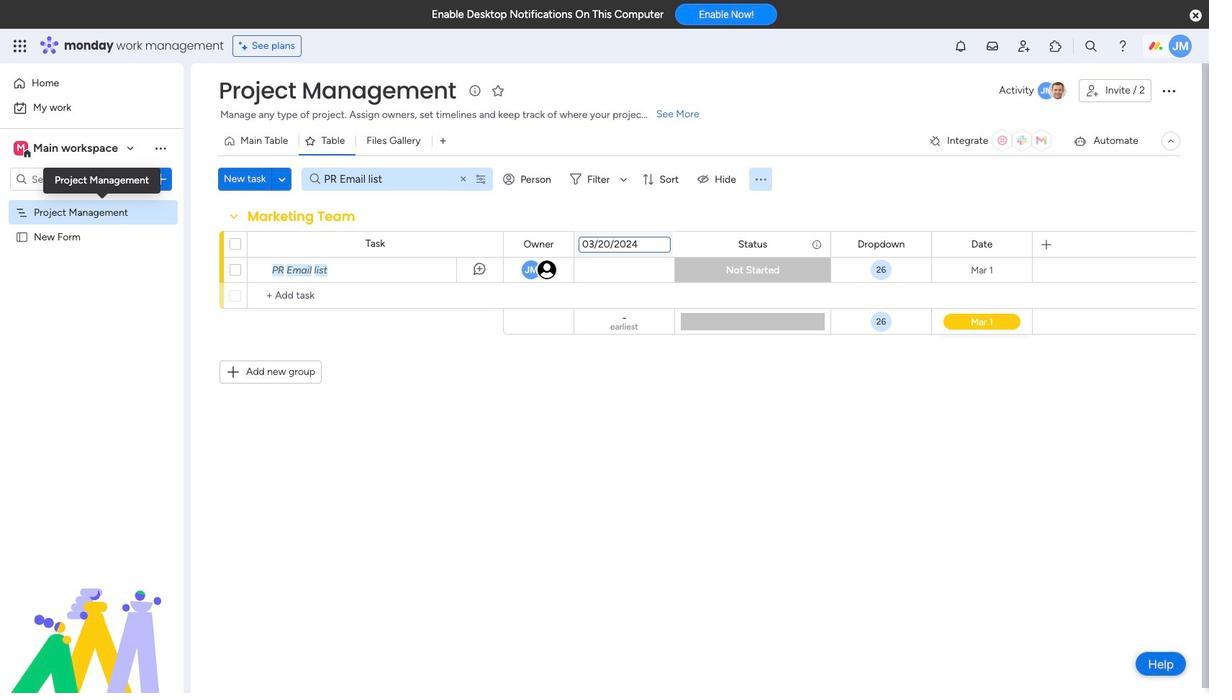 Task type: locate. For each thing, give the bounding box(es) containing it.
1 vertical spatial options image
[[200, 252, 212, 288]]

add to favorites image
[[491, 83, 505, 98]]

list box
[[0, 197, 184, 443]]

invite members image
[[1017, 39, 1031, 53]]

lottie animation element
[[0, 548, 184, 693]]

0 horizontal spatial options image
[[200, 252, 212, 288]]

update feed image
[[985, 39, 1000, 53]]

None field
[[215, 76, 460, 106], [244, 207, 359, 226], [520, 236, 557, 252], [579, 236, 671, 252], [735, 236, 771, 252], [854, 236, 909, 252], [968, 236, 996, 252], [215, 76, 460, 106], [244, 207, 359, 226], [520, 236, 557, 252], [579, 236, 671, 252], [735, 236, 771, 252], [854, 236, 909, 252], [968, 236, 996, 252]]

Search field
[[320, 169, 438, 189]]

options image
[[1160, 82, 1178, 99], [200, 252, 212, 288]]

clear search image
[[458, 173, 469, 185]]

option
[[9, 72, 175, 95], [9, 96, 175, 119], [0, 199, 184, 202]]

jeremy miller image
[[1169, 35, 1192, 58]]

help image
[[1116, 39, 1130, 53]]

see plans image
[[239, 38, 252, 54]]

workspace options image
[[153, 141, 168, 155]]

0 vertical spatial option
[[9, 72, 175, 95]]

monday marketplace image
[[1049, 39, 1063, 53]]

Search in workspace field
[[30, 171, 120, 188]]

search everything image
[[1084, 39, 1098, 53]]

+ Add task text field
[[255, 287, 497, 304]]

0 vertical spatial options image
[[1160, 82, 1178, 99]]



Task type: vqa. For each thing, say whether or not it's contained in the screenshot.
2 image
no



Task type: describe. For each thing, give the bounding box(es) containing it.
workspace image
[[14, 140, 28, 156]]

lottie animation image
[[0, 548, 184, 693]]

v2 search image
[[310, 171, 320, 187]]

arrow down image
[[615, 171, 632, 188]]

public board image
[[15, 230, 29, 243]]

angle down image
[[279, 174, 286, 185]]

dapulse close image
[[1190, 9, 1202, 23]]

workspace selection element
[[14, 140, 120, 158]]

menu image
[[753, 172, 768, 186]]

select product image
[[13, 39, 27, 53]]

2 vertical spatial option
[[0, 199, 184, 202]]

1 horizontal spatial options image
[[1160, 82, 1178, 99]]

search options image
[[475, 173, 487, 185]]

add view image
[[440, 136, 446, 146]]

show board description image
[[466, 83, 484, 98]]

column information image
[[811, 239, 823, 250]]

collapse board header image
[[1165, 135, 1177, 147]]

1 vertical spatial option
[[9, 96, 175, 119]]

notifications image
[[954, 39, 968, 53]]

options image
[[153, 172, 168, 186]]



